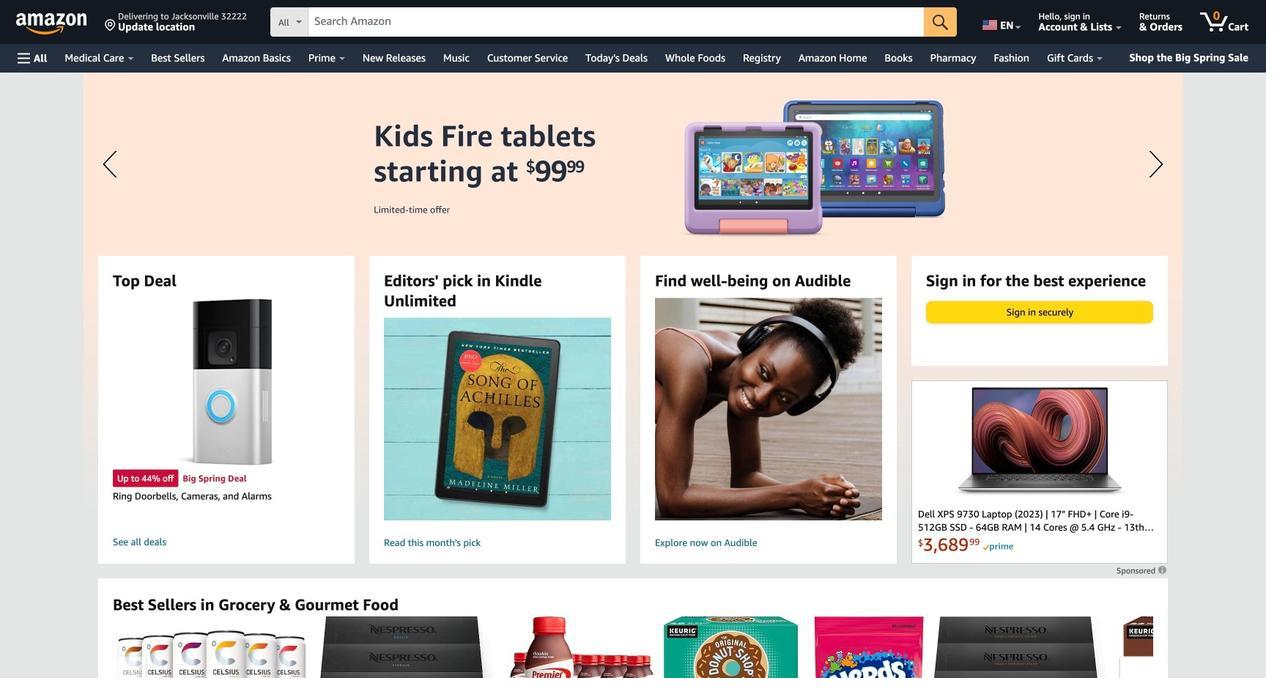 Task type: locate. For each thing, give the bounding box(es) containing it.
amazon image
[[16, 13, 87, 35]]

a woman with headphones listens to audible. image
[[630, 298, 908, 521]]

the original donut shop regular, single-serve keurig k-cup pods, medium roast coffee pods, 32 count image
[[663, 616, 807, 678]]

nespresso capsules vertuoline, medium and dark roast coffee, variety pack, stormio, odacio, melozio, 30 count, brews... image
[[318, 616, 502, 678]]

none search field inside 'navigation' navigation
[[271, 7, 958, 38]]

main content
[[0, 73, 1267, 678]]

None submit
[[925, 7, 958, 37]]

nerds gummy clusters candy, rainbow, resealable 8 ounce bag image
[[815, 616, 924, 678]]

kids fire tablets starting at $99.99. limited-time offer. image
[[84, 73, 1183, 512]]

list
[[113, 616, 1267, 678]]

Search Amazon text field
[[309, 8, 925, 36]]

None search field
[[271, 7, 958, 38]]



Task type: vqa. For each thing, say whether or not it's contained in the screenshot.
THE ORIGINAL DONUT SHOP REGULAR, SINGLE-SERVE KEURIG K-CUP PODS, MEDIUM ROAST COFFEE PODS, 32 COUNT image
yes



Task type: describe. For each thing, give the bounding box(es) containing it.
ring doorbells, cameras, and alarms image
[[178, 298, 275, 466]]

none submit inside 'navigation' navigation
[[925, 7, 958, 37]]

celsius assorted flavors official variety pack, functional essential energy drinks, 12 fl oz (pack of 12) image
[[113, 630, 311, 678]]

premier protein shake, chocolate, 30g protein 1g sugar 24 vitamins minerals nutrients to support immune health, 11.50 fl... image
[[510, 616, 655, 678]]

nespresso capsules vertuoline, double espresso chiaro, medium roast coffee, 10 count (pack of 3) coffee pods, brews 2.7... image
[[932, 616, 1115, 678]]

editors' pick for march in kindle unlimited: the song of achilles by madeline miller image
[[371, 318, 624, 521]]

mccafe premium medium roast k-cup coffee pods (32 pods) image
[[1123, 616, 1267, 678]]

navigation navigation
[[0, 0, 1267, 73]]



